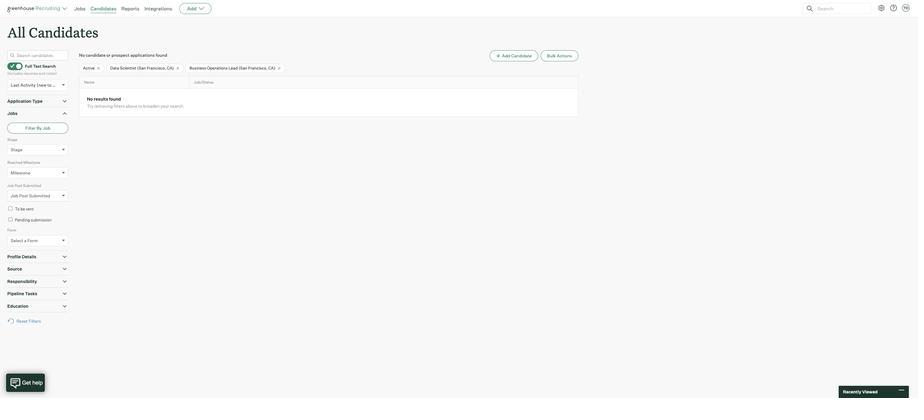 Task type: vqa. For each thing, say whether or not it's contained in the screenshot.
top "Jobs" link
no



Task type: locate. For each thing, give the bounding box(es) containing it.
above
[[126, 104, 137, 109]]

post down reached
[[15, 183, 22, 188]]

francisco, right lead
[[248, 66, 267, 71]]

data
[[110, 66, 119, 71]]

notes)
[[46, 71, 57, 76]]

0 vertical spatial found
[[156, 53, 167, 58]]

1 vertical spatial to
[[138, 104, 142, 109]]

no left candidate
[[79, 53, 85, 58]]

candidates down jobs link
[[29, 23, 98, 41]]

0 vertical spatial job
[[43, 125, 50, 131]]

0 horizontal spatial ca)
[[167, 66, 174, 71]]

search.
[[170, 104, 184, 109]]

reset filters button
[[7, 316, 44, 327]]

td
[[904, 6, 909, 10]]

post up to be sent
[[19, 193, 28, 198]]

td button
[[901, 3, 911, 13]]

to right "above"
[[138, 104, 142, 109]]

1 vertical spatial form
[[27, 238, 38, 243]]

0 horizontal spatial no
[[79, 53, 85, 58]]

application
[[7, 98, 31, 104]]

To be sent checkbox
[[9, 207, 13, 211]]

1 horizontal spatial ca)
[[268, 66, 275, 71]]

integrations
[[144, 5, 172, 12]]

form element
[[7, 227, 68, 250]]

integrations link
[[144, 5, 172, 12]]

sent
[[26, 207, 34, 212]]

(includes
[[7, 71, 23, 76]]

jobs left candidates link
[[74, 5, 86, 12]]

0 vertical spatial jobs
[[74, 5, 86, 12]]

to left the old)
[[47, 82, 52, 88]]

candidates
[[91, 5, 116, 12], [29, 23, 98, 41]]

2 ca) from the left
[[268, 66, 275, 71]]

add inside add popup button
[[187, 5, 197, 12]]

all candidates
[[7, 23, 98, 41]]

td button
[[903, 4, 910, 12]]

reset
[[16, 319, 28, 324]]

job post submitted up sent
[[11, 193, 50, 198]]

milestone down reached milestone
[[11, 170, 30, 175]]

submitted up sent
[[29, 193, 50, 198]]

0 horizontal spatial (san
[[137, 66, 146, 71]]

jobs
[[74, 5, 86, 12], [7, 111, 17, 116]]

(new
[[37, 82, 47, 88]]

no for no results found try removing filters above to broaden your search.
[[87, 97, 93, 102]]

1 vertical spatial add
[[502, 53, 510, 58]]

scientist
[[120, 66, 136, 71]]

0 horizontal spatial found
[[109, 97, 121, 102]]

milestone down stage element
[[23, 160, 40, 165]]

found inside no results found try removing filters above to broaden your search.
[[109, 97, 121, 102]]

0 vertical spatial stage
[[7, 137, 17, 142]]

(san down applications in the left top of the page
[[137, 66, 146, 71]]

1 horizontal spatial to
[[138, 104, 142, 109]]

reports
[[121, 5, 140, 12]]

bulk actions
[[547, 53, 572, 58]]

Search candidates field
[[7, 50, 68, 60]]

search
[[42, 64, 56, 69]]

resumes
[[24, 71, 38, 76]]

form
[[7, 228, 16, 233], [27, 238, 38, 243]]

Search text field
[[816, 4, 866, 13]]

candidate
[[511, 53, 532, 58]]

add inside add candidate link
[[502, 53, 510, 58]]

job post submitted down reached milestone element
[[7, 183, 41, 188]]

0 vertical spatial add
[[187, 5, 197, 12]]

no inside no results found try removing filters above to broaden your search.
[[87, 97, 93, 102]]

to inside no results found try removing filters above to broaden your search.
[[138, 104, 142, 109]]

viewed
[[863, 390, 878, 395]]

1 vertical spatial no
[[87, 97, 93, 102]]

job post submitted element
[[7, 183, 68, 206]]

0 horizontal spatial jobs
[[7, 111, 17, 116]]

1 horizontal spatial form
[[27, 238, 38, 243]]

candidates right jobs link
[[91, 5, 116, 12]]

milestone
[[23, 160, 40, 165], [11, 170, 30, 175]]

stage
[[7, 137, 17, 142], [11, 147, 22, 152]]

pending submission
[[15, 218, 52, 222]]

add for add
[[187, 5, 197, 12]]

to
[[47, 82, 52, 88], [138, 104, 142, 109]]

pipeline
[[7, 291, 24, 296]]

0 horizontal spatial add
[[187, 5, 197, 12]]

details
[[22, 254, 36, 259]]

filters
[[114, 104, 125, 109]]

1 horizontal spatial (san
[[239, 66, 247, 71]]

operations
[[207, 66, 228, 71]]

and
[[39, 71, 45, 76]]

job inside button
[[43, 125, 50, 131]]

1 ca) from the left
[[167, 66, 174, 71]]

found up filters
[[109, 97, 121, 102]]

found
[[156, 53, 167, 58], [109, 97, 121, 102]]

recently viewed
[[843, 390, 878, 395]]

job post submitted
[[7, 183, 41, 188], [11, 193, 50, 198]]

ca)
[[167, 66, 174, 71], [268, 66, 275, 71]]

last activity (new to old)
[[11, 82, 60, 88]]

1 vertical spatial found
[[109, 97, 121, 102]]

0 vertical spatial no
[[79, 53, 85, 58]]

form right a at the left of the page
[[27, 238, 38, 243]]

1 horizontal spatial jobs
[[74, 5, 86, 12]]

2 (san from the left
[[239, 66, 247, 71]]

form down pending submission checkbox
[[7, 228, 16, 233]]

filter by job button
[[7, 123, 68, 134]]

0 horizontal spatial francisco,
[[147, 66, 166, 71]]

(san right lead
[[239, 66, 247, 71]]

applications
[[130, 53, 155, 58]]

broaden
[[143, 104, 160, 109]]

found right applications in the left top of the page
[[156, 53, 167, 58]]

activity
[[20, 82, 36, 88]]

add
[[187, 5, 197, 12], [502, 53, 510, 58]]

0 horizontal spatial form
[[7, 228, 16, 233]]

full
[[25, 64, 32, 69]]

2 francisco, from the left
[[248, 66, 267, 71]]

1 horizontal spatial no
[[87, 97, 93, 102]]

job
[[43, 125, 50, 131], [7, 183, 14, 188], [11, 193, 18, 198]]

1 horizontal spatial francisco,
[[248, 66, 267, 71]]

(san
[[137, 66, 146, 71], [239, 66, 247, 71]]

filter by job
[[25, 125, 50, 131]]

francisco, down applications in the left top of the page
[[147, 66, 166, 71]]

your
[[161, 104, 169, 109]]

1 vertical spatial submitted
[[29, 193, 50, 198]]

no
[[79, 53, 85, 58], [87, 97, 93, 102]]

results
[[94, 97, 108, 102]]

jobs down application
[[7, 111, 17, 116]]

post
[[15, 183, 22, 188], [19, 193, 28, 198]]

last activity (new to old) option
[[11, 82, 60, 88]]

1 vertical spatial candidates
[[29, 23, 98, 41]]

no up try on the top of page
[[87, 97, 93, 102]]

full text search (includes resumes and notes)
[[7, 64, 57, 76]]

checkmark image
[[10, 64, 15, 68]]

1 horizontal spatial add
[[502, 53, 510, 58]]

submitted down reached milestone element
[[23, 183, 41, 188]]

profile details
[[7, 254, 36, 259]]

francisco,
[[147, 66, 166, 71], [248, 66, 267, 71]]

0 vertical spatial to
[[47, 82, 52, 88]]



Task type: describe. For each thing, give the bounding box(es) containing it.
submission
[[31, 218, 52, 222]]

profile
[[7, 254, 21, 259]]

business operations lead (san francisco, ca)
[[190, 66, 275, 71]]

1 vertical spatial job
[[7, 183, 14, 188]]

0 vertical spatial form
[[7, 228, 16, 233]]

1 francisco, from the left
[[147, 66, 166, 71]]

prospect
[[112, 53, 129, 58]]

responsibility
[[7, 279, 37, 284]]

configure image
[[878, 4, 885, 12]]

add candidate link
[[490, 50, 538, 61]]

name
[[84, 80, 94, 85]]

source
[[7, 267, 22, 272]]

bulk actions link
[[541, 50, 579, 61]]

no results found try removing filters above to broaden your search.
[[87, 97, 184, 109]]

candidate
[[86, 53, 106, 58]]

job/status
[[194, 80, 214, 85]]

candidates link
[[91, 5, 116, 12]]

stage element
[[7, 137, 68, 160]]

0 vertical spatial submitted
[[23, 183, 41, 188]]

0 vertical spatial job post submitted
[[7, 183, 41, 188]]

pending
[[15, 218, 30, 222]]

1 vertical spatial post
[[19, 193, 28, 198]]

add for add candidate
[[502, 53, 510, 58]]

reached
[[7, 160, 22, 165]]

filter
[[25, 125, 36, 131]]

1 vertical spatial job post submitted
[[11, 193, 50, 198]]

0 vertical spatial post
[[15, 183, 22, 188]]

reset filters
[[16, 319, 41, 324]]

be
[[20, 207, 25, 212]]

0 vertical spatial candidates
[[91, 5, 116, 12]]

application type
[[7, 98, 43, 104]]

removing
[[94, 104, 113, 109]]

recently
[[843, 390, 862, 395]]

reports link
[[121, 5, 140, 12]]

select a form
[[11, 238, 38, 243]]

1 (san from the left
[[137, 66, 146, 71]]

bulk
[[547, 53, 556, 58]]

greenhouse recruiting image
[[7, 5, 62, 12]]

tasks
[[25, 291, 37, 296]]

last
[[11, 82, 19, 88]]

business
[[190, 66, 206, 71]]

0 vertical spatial milestone
[[23, 160, 40, 165]]

a
[[24, 238, 27, 243]]

active
[[83, 66, 95, 71]]

or
[[107, 53, 111, 58]]

text
[[33, 64, 41, 69]]

old)
[[52, 82, 60, 88]]

try
[[87, 104, 93, 109]]

data scientist (san francisco, ca)
[[110, 66, 174, 71]]

actions
[[557, 53, 572, 58]]

no for no candidate or prospect applications found
[[79, 53, 85, 58]]

filters
[[29, 319, 41, 324]]

2 vertical spatial job
[[11, 193, 18, 198]]

1 vertical spatial jobs
[[7, 111, 17, 116]]

by
[[37, 125, 42, 131]]

1 vertical spatial stage
[[11, 147, 22, 152]]

lead
[[229, 66, 238, 71]]

to be sent
[[15, 207, 34, 212]]

reached milestone element
[[7, 160, 68, 183]]

type
[[32, 98, 43, 104]]

education
[[7, 304, 28, 309]]

pipeline tasks
[[7, 291, 37, 296]]

add candidate
[[502, 53, 532, 58]]

select
[[11, 238, 23, 243]]

to
[[15, 207, 20, 212]]

Pending submission checkbox
[[9, 218, 13, 221]]

1 horizontal spatial found
[[156, 53, 167, 58]]

no candidate or prospect applications found
[[79, 53, 167, 58]]

reached milestone
[[7, 160, 40, 165]]

1 vertical spatial milestone
[[11, 170, 30, 175]]

jobs link
[[74, 5, 86, 12]]

all
[[7, 23, 26, 41]]

0 horizontal spatial to
[[47, 82, 52, 88]]

add button
[[180, 3, 212, 14]]



